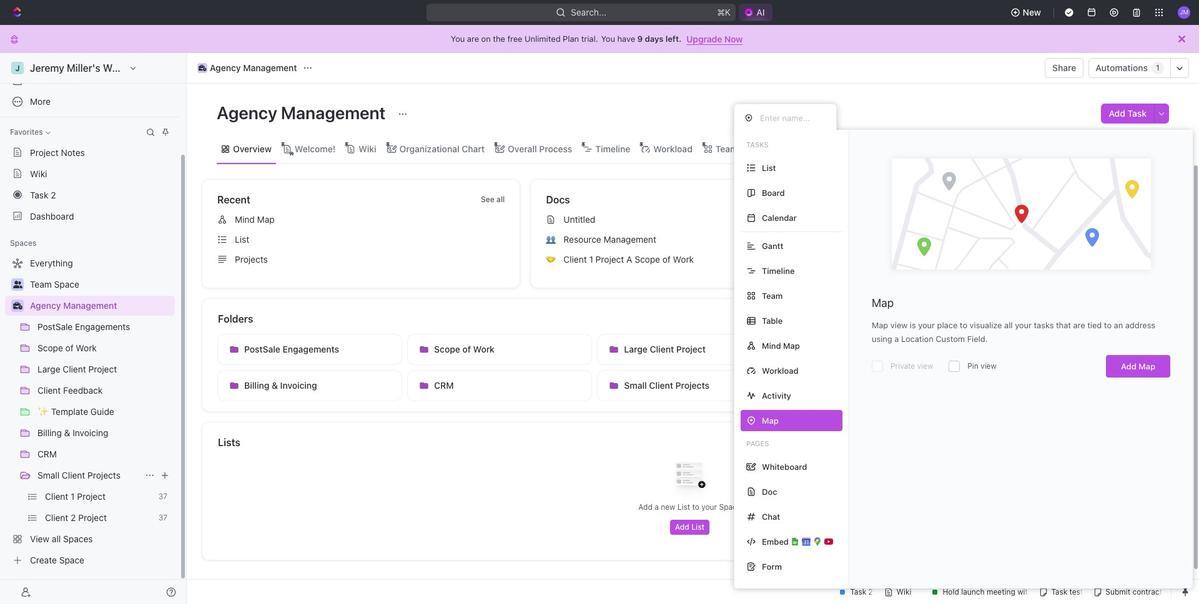 Task type: vqa. For each thing, say whether or not it's contained in the screenshot.
the right Small Client Projects
yes



Task type: locate. For each thing, give the bounding box(es) containing it.
add for add map
[[1121, 362, 1136, 372]]

your left 'tasks'
[[1015, 320, 1032, 330]]

view inside map view is your place to visualize all your tasks that are tied to an address using a location custom field.
[[890, 320, 908, 330]]

mind map down table
[[762, 341, 800, 351]]

to up add list
[[692, 503, 699, 512]]

a
[[894, 334, 899, 344], [655, 503, 659, 512]]

1 vertical spatial project
[[596, 254, 624, 265]]

pin view
[[967, 362, 997, 371]]

see all
[[481, 195, 505, 204]]

timeline right process
[[595, 143, 630, 154]]

agency right business time icon
[[30, 300, 61, 311]]

0 horizontal spatial 1
[[589, 254, 593, 265]]

management inside sidebar "navigation"
[[63, 300, 117, 311]]

you left have
[[601, 34, 615, 44]]

1 vertical spatial wiki
[[30, 168, 47, 179]]

project inside button
[[676, 344, 706, 355]]

1 horizontal spatial mind map
[[762, 341, 800, 351]]

your left space
[[701, 503, 717, 512]]

new
[[661, 503, 675, 512]]

1 horizontal spatial team
[[762, 291, 783, 301]]

project notes link
[[5, 142, 175, 162]]

map
[[257, 214, 275, 225], [872, 297, 894, 310], [872, 320, 888, 330], [783, 341, 800, 351], [1139, 362, 1155, 372]]

mind map inside mind map link
[[235, 214, 275, 225]]

0 vertical spatial mind map
[[235, 214, 275, 225]]

agency up overview at the left top of the page
[[217, 102, 277, 123]]

0 vertical spatial mind
[[235, 214, 255, 225]]

client feedback
[[814, 344, 881, 355]]

work down the untitled link
[[673, 254, 694, 265]]

an
[[1114, 320, 1123, 330]]

work up the crm button
[[473, 344, 495, 355]]

client inside 'button'
[[814, 344, 838, 355]]

you left "on"
[[451, 34, 465, 44]]

using
[[872, 334, 892, 344]]

view right pin
[[981, 362, 997, 371]]

table
[[762, 316, 783, 326]]

2 horizontal spatial project
[[676, 344, 706, 355]]

1 horizontal spatial scope
[[635, 254, 660, 265]]

1 vertical spatial mind
[[762, 341, 781, 351]]

large client project
[[624, 344, 706, 355]]

add down an
[[1121, 362, 1136, 372]]

0 vertical spatial list link
[[758, 140, 776, 158]]

0 vertical spatial project
[[30, 147, 59, 158]]

1 vertical spatial small client projects
[[37, 470, 120, 481]]

1 vertical spatial of
[[462, 344, 471, 355]]

1 vertical spatial are
[[1073, 320, 1085, 330]]

1 vertical spatial work
[[473, 344, 495, 355]]

0 horizontal spatial mind map
[[235, 214, 275, 225]]

are
[[467, 34, 479, 44], [1073, 320, 1085, 330]]

scope of work
[[434, 344, 495, 355]]

agency management inside sidebar "navigation"
[[30, 300, 117, 311]]

1 horizontal spatial agency management link
[[194, 61, 300, 76]]

0 vertical spatial wiki link
[[356, 140, 376, 158]]

client inside button
[[649, 380, 673, 391]]

2 horizontal spatial your
[[1015, 320, 1032, 330]]

1 horizontal spatial a
[[894, 334, 899, 344]]

mind map
[[235, 214, 275, 225], [762, 341, 800, 351]]

0 horizontal spatial of
[[462, 344, 471, 355]]

1 horizontal spatial view
[[917, 362, 933, 371]]

0 horizontal spatial small client projects
[[37, 470, 120, 481]]

mind
[[235, 214, 255, 225], [762, 341, 781, 351]]

dashboard
[[30, 211, 74, 221]]

0 horizontal spatial project
[[30, 147, 59, 158]]

2 horizontal spatial projects
[[675, 380, 709, 391]]

agency management right business time image
[[210, 62, 297, 73]]

1 horizontal spatial small client projects
[[624, 380, 709, 391]]

wiki right welcome!
[[359, 143, 376, 154]]

0 vertical spatial small
[[624, 380, 647, 391]]

1 vertical spatial projects
[[675, 380, 709, 391]]

add for add a new list to your space
[[638, 503, 653, 512]]

0 vertical spatial team
[[716, 143, 738, 154]]

your right is
[[918, 320, 935, 330]]

2 vertical spatial agency management
[[30, 300, 117, 311]]

overview link
[[230, 140, 272, 158]]

activity
[[762, 391, 791, 401]]

of right a
[[662, 254, 671, 265]]

mind map down recent
[[235, 214, 275, 225]]

a inside map view is your place to visualize all your tasks that are tied to an address using a location custom field.
[[894, 334, 899, 344]]

a right the using
[[894, 334, 899, 344]]

0 vertical spatial of
[[662, 254, 671, 265]]

small client projects inside tree
[[37, 470, 120, 481]]

add left task
[[1109, 108, 1125, 119]]

agency right business time image
[[210, 62, 241, 73]]

project down favorites button
[[30, 147, 59, 158]]

1 horizontal spatial list link
[[758, 140, 776, 158]]

to right here
[[1038, 240, 1046, 249]]

are left "on"
[[467, 34, 479, 44]]

project left a
[[596, 254, 624, 265]]

agency management up welcome! link
[[217, 102, 389, 123]]

0 horizontal spatial all
[[497, 195, 505, 204]]

map inside map view is your place to visualize all your tasks that are tied to an address using a location custom field.
[[872, 320, 888, 330]]

organizational
[[399, 143, 459, 154]]

add inside add task 'button'
[[1109, 108, 1125, 119]]

your
[[918, 320, 935, 330], [1015, 320, 1032, 330], [701, 503, 717, 512]]

trial.
[[581, 34, 598, 44]]

share button
[[1045, 58, 1084, 78]]

a left new
[[655, 503, 659, 512]]

welcome!
[[295, 143, 335, 154]]

crm button
[[407, 370, 592, 402]]

0 vertical spatial timeline
[[595, 143, 630, 154]]

0 horizontal spatial mind
[[235, 214, 255, 225]]

attach
[[1048, 240, 1072, 249]]

postsale
[[244, 344, 280, 355]]

all inside map view is your place to visualize all your tasks that are tied to an address using a location custom field.
[[1004, 320, 1013, 330]]

project inside sidebar "navigation"
[[30, 147, 59, 158]]

lists button
[[217, 435, 1163, 450]]

&
[[272, 380, 278, 391]]

all right visualize
[[1004, 320, 1013, 330]]

1 vertical spatial workload
[[762, 366, 799, 376]]

👥
[[546, 235, 556, 244]]

add down add a new list to your space
[[675, 523, 689, 532]]

1 horizontal spatial of
[[662, 254, 671, 265]]

1 vertical spatial all
[[1004, 320, 1013, 330]]

client inside sidebar "navigation"
[[62, 470, 85, 481]]

that
[[1056, 320, 1071, 330]]

mind map link
[[212, 210, 515, 230]]

0 horizontal spatial you
[[451, 34, 465, 44]]

new
[[1023, 7, 1041, 17]]

to right place
[[960, 320, 967, 330]]

drop
[[980, 240, 999, 249]]

workload up activity
[[762, 366, 799, 376]]

team left tasks at top right
[[716, 143, 738, 154]]

add a new list to your space
[[638, 503, 741, 512]]

0 vertical spatial a
[[894, 334, 899, 344]]

1 vertical spatial team
[[762, 291, 783, 301]]

work inside button
[[473, 344, 495, 355]]

0 vertical spatial small client projects
[[624, 380, 709, 391]]

0 horizontal spatial work
[[473, 344, 495, 355]]

1 vertical spatial timeline
[[762, 266, 795, 276]]

view left is
[[890, 320, 908, 330]]

list down add a new list to your space
[[691, 523, 705, 532]]

1 horizontal spatial timeline
[[762, 266, 795, 276]]

process
[[539, 143, 572, 154]]

0 vertical spatial projects
[[235, 254, 268, 265]]

wiki up ‎task
[[30, 168, 47, 179]]

0 horizontal spatial workload
[[653, 143, 693, 154]]

mind down table
[[762, 341, 781, 351]]

1 vertical spatial agency management
[[217, 102, 389, 123]]

2 vertical spatial agency
[[30, 300, 61, 311]]

project for client 1 project a scope of work
[[596, 254, 624, 265]]

of inside button
[[462, 344, 471, 355]]

1 down the resource
[[589, 254, 593, 265]]

add list button
[[670, 520, 710, 535]]

1 horizontal spatial workload
[[762, 366, 799, 376]]

here
[[1019, 240, 1036, 249]]

wiki
[[359, 143, 376, 154], [30, 168, 47, 179]]

are left tied
[[1073, 320, 1085, 330]]

agency management right business time icon
[[30, 300, 117, 311]]

view
[[890, 320, 908, 330], [917, 362, 933, 371], [981, 362, 997, 371]]

mind down recent
[[235, 214, 255, 225]]

scope right a
[[635, 254, 660, 265]]

wiki link down project notes link
[[5, 164, 175, 184]]

project down folders button
[[676, 344, 706, 355]]

0 horizontal spatial wiki link
[[5, 164, 175, 184]]

tree
[[5, 254, 175, 571]]

wiki link right welcome!
[[356, 140, 376, 158]]

tied
[[1087, 320, 1102, 330]]

0 vertical spatial are
[[467, 34, 479, 44]]

1 horizontal spatial mind
[[762, 341, 781, 351]]

days
[[645, 34, 663, 44]]

client inside button
[[650, 344, 674, 355]]

agency management
[[210, 62, 297, 73], [217, 102, 389, 123], [30, 300, 117, 311]]

0 horizontal spatial your
[[701, 503, 717, 512]]

workload link
[[651, 140, 693, 158]]

0 horizontal spatial projects
[[87, 470, 120, 481]]

0 horizontal spatial timeline
[[595, 143, 630, 154]]

0 horizontal spatial small
[[37, 470, 59, 481]]

2 you from the left
[[601, 34, 615, 44]]

engagements
[[283, 344, 339, 355]]

0 horizontal spatial are
[[467, 34, 479, 44]]

scope up crm
[[434, 344, 460, 355]]

notes
[[61, 147, 85, 158]]

workload left team link on the top right
[[653, 143, 693, 154]]

‎task 2 link
[[5, 185, 175, 205]]

favorites button
[[5, 125, 55, 140]]

1 vertical spatial small
[[37, 470, 59, 481]]

you
[[451, 34, 465, 44], [601, 34, 615, 44]]

left.
[[666, 34, 681, 44]]

1 right automations at the right of the page
[[1156, 63, 1160, 73]]

1 vertical spatial wiki link
[[5, 164, 175, 184]]

list down enter name... field
[[761, 143, 776, 154]]

0 horizontal spatial a
[[655, 503, 659, 512]]

to left an
[[1104, 320, 1112, 330]]

0 horizontal spatial list link
[[212, 230, 515, 250]]

1 horizontal spatial work
[[673, 254, 694, 265]]

wiki link inside sidebar "navigation"
[[5, 164, 175, 184]]

0 vertical spatial agency management link
[[194, 61, 300, 76]]

1 horizontal spatial small
[[624, 380, 647, 391]]

view right private
[[917, 362, 933, 371]]

of up the crm button
[[462, 344, 471, 355]]

work
[[673, 254, 694, 265], [473, 344, 495, 355]]

add
[[1109, 108, 1125, 119], [1121, 362, 1136, 372], [638, 503, 653, 512], [675, 523, 689, 532]]

all inside button
[[497, 195, 505, 204]]

agency
[[210, 62, 241, 73], [217, 102, 277, 123], [30, 300, 61, 311]]

small client projects inside button
[[624, 380, 709, 391]]

9
[[637, 34, 643, 44]]

untitled
[[564, 214, 595, 225]]

0 vertical spatial all
[[497, 195, 505, 204]]

small inside small client projects button
[[624, 380, 647, 391]]

1 vertical spatial scope
[[434, 344, 460, 355]]

2 vertical spatial project
[[676, 344, 706, 355]]

1 vertical spatial agency
[[217, 102, 277, 123]]

1 horizontal spatial are
[[1073, 320, 1085, 330]]

1 horizontal spatial you
[[601, 34, 615, 44]]

agency management link
[[194, 61, 300, 76], [30, 296, 172, 316]]

all right see
[[497, 195, 505, 204]]

add left new
[[638, 503, 653, 512]]

timeline down gantt
[[762, 266, 795, 276]]

1 horizontal spatial 1
[[1156, 63, 1160, 73]]

gantt
[[762, 241, 783, 251]]

0 horizontal spatial scope
[[434, 344, 460, 355]]

2 vertical spatial projects
[[87, 470, 120, 481]]

1 vertical spatial agency management link
[[30, 296, 172, 316]]

the
[[493, 34, 505, 44]]

management
[[243, 62, 297, 73], [281, 102, 386, 123], [604, 234, 656, 245], [63, 300, 117, 311]]

tree inside sidebar "navigation"
[[5, 254, 175, 571]]

projects inside button
[[675, 380, 709, 391]]

0 horizontal spatial wiki
[[30, 168, 47, 179]]

field.
[[967, 334, 988, 344]]

1 horizontal spatial wiki
[[359, 143, 376, 154]]

1 vertical spatial a
[[655, 503, 659, 512]]

organizational chart link
[[397, 140, 485, 158]]

team up table
[[762, 291, 783, 301]]

add inside add list 'button'
[[675, 523, 689, 532]]

chart
[[462, 143, 485, 154]]

overview
[[233, 143, 272, 154]]

1 horizontal spatial all
[[1004, 320, 1013, 330]]

1 horizontal spatial project
[[596, 254, 624, 265]]

2 horizontal spatial view
[[981, 362, 997, 371]]

0 vertical spatial wiki
[[359, 143, 376, 154]]

team
[[716, 143, 738, 154], [762, 291, 783, 301]]

list down recent
[[235, 234, 249, 245]]

business time image
[[198, 65, 206, 71]]

0 horizontal spatial view
[[890, 320, 908, 330]]

untitled link
[[541, 210, 844, 230]]

invoicing
[[280, 380, 317, 391]]

0 horizontal spatial agency management link
[[30, 296, 172, 316]]

projects
[[235, 254, 268, 265], [675, 380, 709, 391], [87, 470, 120, 481]]

1 vertical spatial 1
[[589, 254, 593, 265]]

wiki link
[[356, 140, 376, 158], [5, 164, 175, 184]]

tree containing agency management
[[5, 254, 175, 571]]

map view is your place to visualize all your tasks that are tied to an address using a location custom field.
[[872, 320, 1155, 344]]



Task type: describe. For each thing, give the bounding box(es) containing it.
view for private view
[[981, 362, 997, 371]]

visualize
[[970, 320, 1002, 330]]

organizational chart
[[399, 143, 485, 154]]

address
[[1125, 320, 1155, 330]]

task
[[1128, 108, 1147, 119]]

custom
[[936, 334, 965, 344]]

1 horizontal spatial projects
[[235, 254, 268, 265]]

board
[[762, 188, 785, 198]]

1 vertical spatial mind map
[[762, 341, 800, 351]]

add list
[[675, 523, 705, 532]]

1 horizontal spatial wiki link
[[356, 140, 376, 158]]

form
[[762, 562, 782, 572]]

client feedback button
[[787, 334, 972, 365]]

business time image
[[13, 302, 22, 310]]

place
[[937, 320, 958, 330]]

list up 'board'
[[762, 163, 776, 173]]

dashboards link
[[5, 71, 175, 91]]

overall
[[508, 143, 537, 154]]

now
[[724, 33, 743, 44]]

is
[[910, 320, 916, 330]]

‎task
[[30, 190, 48, 200]]

are inside map view is your place to visualize all your tasks that are tied to an address using a location custom field.
[[1073, 320, 1085, 330]]

see
[[481, 195, 495, 204]]

welcome! link
[[292, 140, 335, 158]]

timeline link
[[593, 140, 630, 158]]

small client projects link
[[37, 466, 140, 486]]

‎task 2
[[30, 190, 56, 200]]

pin
[[967, 362, 978, 371]]

add for add list
[[675, 523, 689, 532]]

docs
[[546, 194, 570, 205]]

have
[[617, 34, 635, 44]]

folders button
[[217, 312, 1145, 327]]

overall process link
[[505, 140, 572, 158]]

projects link
[[212, 250, 515, 270]]

resource
[[564, 234, 601, 245]]

space
[[719, 503, 741, 512]]

0 vertical spatial agency
[[210, 62, 241, 73]]

lists
[[218, 437, 240, 448]]

sidebar navigation
[[0, 53, 187, 605]]

0 vertical spatial workload
[[653, 143, 693, 154]]

view for map
[[890, 320, 908, 330]]

a
[[626, 254, 632, 265]]

resource management
[[564, 234, 656, 245]]

see all button
[[476, 192, 510, 207]]

resources
[[875, 194, 925, 205]]

private
[[891, 362, 915, 371]]

0 vertical spatial 1
[[1156, 63, 1160, 73]]

overall process
[[508, 143, 572, 154]]

1 horizontal spatial your
[[918, 320, 935, 330]]

folders
[[218, 314, 253, 325]]

client 1 project a scope of work
[[564, 254, 694, 265]]

list inside 'button'
[[691, 523, 705, 532]]

0 vertical spatial agency management
[[210, 62, 297, 73]]

billing
[[244, 380, 269, 391]]

🤝
[[546, 255, 556, 264]]

calendar
[[762, 213, 797, 223]]

small inside small client projects link
[[37, 470, 59, 481]]

dashboards
[[30, 75, 78, 86]]

0 vertical spatial work
[[673, 254, 694, 265]]

scope inside button
[[434, 344, 460, 355]]

postsale engagements
[[244, 344, 339, 355]]

projects inside tree
[[87, 470, 120, 481]]

add task button
[[1101, 104, 1154, 124]]

spaces
[[10, 239, 36, 248]]

list right new
[[677, 503, 690, 512]]

crm
[[434, 380, 454, 391]]

resources button
[[875, 192, 1145, 207]]

recent
[[217, 194, 250, 205]]

tasks
[[746, 141, 769, 149]]

unlimited
[[525, 34, 561, 44]]

wiki inside sidebar "navigation"
[[30, 168, 47, 179]]

1 vertical spatial list link
[[212, 230, 515, 250]]

2
[[51, 190, 56, 200]]

tasks
[[1034, 320, 1054, 330]]

search...
[[571, 7, 607, 17]]

large
[[624, 344, 648, 355]]

no lists icon. image
[[665, 453, 715, 503]]

Enter name... field
[[759, 112, 826, 124]]

add map
[[1121, 362, 1155, 372]]

are inside the you are on the free unlimited plan trial. you have 9 days left. upgrade now
[[467, 34, 479, 44]]

chat
[[762, 512, 780, 522]]

project for large client project
[[676, 344, 706, 355]]

team link
[[713, 140, 738, 158]]

you are on the free unlimited plan trial. you have 9 days left. upgrade now
[[451, 33, 743, 44]]

new button
[[1005, 2, 1049, 22]]

project notes
[[30, 147, 85, 158]]

share
[[1052, 62, 1076, 73]]

0 horizontal spatial team
[[716, 143, 738, 154]]

0 vertical spatial scope
[[635, 254, 660, 265]]

automations
[[1096, 62, 1148, 73]]

files
[[1001, 240, 1017, 249]]

favorites
[[10, 127, 43, 137]]

⌘k
[[717, 7, 731, 17]]

pages
[[746, 440, 769, 448]]

agency inside sidebar "navigation"
[[30, 300, 61, 311]]

doc
[[762, 487, 777, 497]]

add for add task
[[1109, 108, 1125, 119]]

1 you from the left
[[451, 34, 465, 44]]

feedback
[[840, 344, 881, 355]]

plan
[[563, 34, 579, 44]]

drop files here to attach
[[980, 240, 1072, 249]]

postsale engagements button
[[217, 334, 402, 365]]

mind inside mind map link
[[235, 214, 255, 225]]

upgrade now link
[[686, 33, 743, 44]]

on
[[481, 34, 491, 44]]



